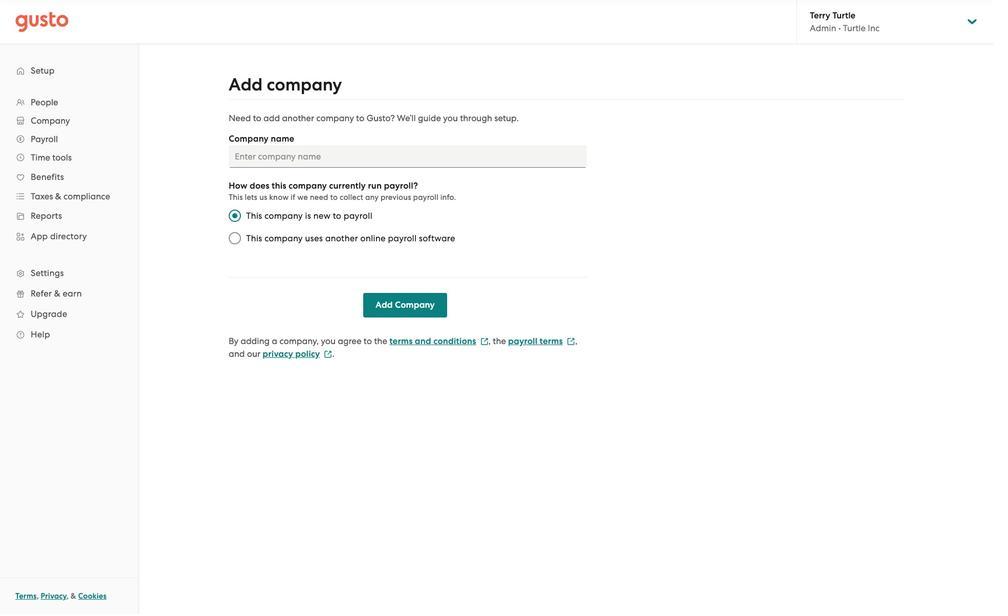 Task type: locate. For each thing, give the bounding box(es) containing it.
1 vertical spatial company
[[229, 134, 269, 144]]

another for online
[[325, 233, 358, 244]]

privacy link
[[41, 592, 67, 602]]

you up .
[[321, 336, 336, 347]]

company up terms and conditions
[[395, 300, 435, 311]]

payroll
[[31, 134, 58, 144]]

company for this company is new to payroll
[[265, 211, 303, 221]]

opens in a new tab image inside payroll terms link
[[567, 338, 576, 346]]

& left cookies button
[[71, 592, 76, 602]]

this inside how does this company currently run payroll? this lets us know if we need to collect any previous payroll info.
[[229, 193, 243, 202]]

this down this company is new to payroll radio
[[246, 233, 262, 244]]

2 vertical spatial this
[[246, 233, 262, 244]]

opens in a new tab image
[[567, 338, 576, 346], [324, 351, 332, 359]]

1 terms from the left
[[390, 336, 413, 347]]

company inside how does this company currently run payroll? this lets us know if we need to collect any previous payroll info.
[[289, 181, 327, 191]]

another right the uses
[[325, 233, 358, 244]]

add
[[229, 74, 263, 95], [376, 300, 393, 311]]

if
[[291, 193, 296, 202]]

1 vertical spatial add
[[376, 300, 393, 311]]

terry
[[810, 10, 831, 21]]

opens in a new tab image right payroll terms
[[567, 338, 576, 346]]

0 vertical spatial &
[[55, 191, 61, 202]]

and down by
[[229, 349, 245, 359]]

to right the new in the top of the page
[[333, 211, 342, 221]]

0 horizontal spatial terms
[[390, 336, 413, 347]]

& inside dropdown button
[[55, 191, 61, 202]]

add inside button
[[376, 300, 393, 311]]

cookies
[[78, 592, 107, 602]]

,
[[489, 336, 491, 347], [576, 336, 578, 347], [37, 592, 39, 602], [67, 592, 69, 602]]

gusto?
[[367, 113, 395, 123]]

company inside 'dropdown button'
[[31, 116, 70, 126]]

payroll terms
[[509, 336, 563, 347]]

currently
[[329, 181, 366, 191]]

turtle
[[833, 10, 856, 21], [844, 23, 866, 33]]

upgrade link
[[10, 305, 128, 324]]

opens in a new tab image for policy
[[324, 351, 332, 359]]

1 horizontal spatial you
[[444, 113, 458, 123]]

0 horizontal spatial another
[[282, 113, 314, 123]]

how
[[229, 181, 248, 191]]

turtle up the •
[[833, 10, 856, 21]]

add up , and our
[[376, 300, 393, 311]]

and
[[415, 336, 432, 347], [229, 349, 245, 359]]

payroll right ", the"
[[509, 336, 538, 347]]

company up we
[[289, 181, 327, 191]]

benefits link
[[10, 168, 128, 186]]

& right taxes
[[55, 191, 61, 202]]

to left gusto?
[[356, 113, 365, 123]]

this
[[229, 193, 243, 202], [246, 211, 262, 221], [246, 233, 262, 244]]

, inside , and our
[[576, 336, 578, 347]]

& for earn
[[54, 289, 60, 299]]

company button
[[10, 112, 128, 130]]

0 vertical spatial company
[[31, 116, 70, 126]]

and inside , and our
[[229, 349, 245, 359]]

company down people
[[31, 116, 70, 126]]

& left earn
[[54, 289, 60, 299]]

you
[[444, 113, 458, 123], [321, 336, 336, 347]]

company up add
[[267, 74, 342, 95]]

this company uses another online payroll software
[[246, 233, 456, 244]]

to
[[253, 113, 262, 123], [356, 113, 365, 123], [330, 193, 338, 202], [333, 211, 342, 221], [364, 336, 372, 347]]

refer & earn
[[31, 289, 82, 299]]

1 vertical spatial &
[[54, 289, 60, 299]]

company for add company
[[267, 74, 342, 95]]

info.
[[441, 193, 456, 202]]

does
[[250, 181, 270, 191]]

1 vertical spatial this
[[246, 211, 262, 221]]

0 horizontal spatial add
[[229, 74, 263, 95]]

collect
[[340, 193, 364, 202]]

payroll?
[[384, 181, 418, 191]]

2 vertical spatial &
[[71, 592, 76, 602]]

setup
[[31, 66, 55, 76]]

app directory
[[31, 231, 87, 242]]

this down lets
[[246, 211, 262, 221]]

1 horizontal spatial another
[[325, 233, 358, 244]]

the right "agree"
[[374, 336, 388, 347]]

to right need
[[330, 193, 338, 202]]

0 horizontal spatial company
[[31, 116, 70, 126]]

, right payroll terms
[[576, 336, 578, 347]]

payroll left info.
[[413, 193, 439, 202]]

help
[[31, 330, 50, 340]]

know
[[269, 193, 289, 202]]

1 horizontal spatial the
[[493, 336, 506, 347]]

1 vertical spatial another
[[325, 233, 358, 244]]

inc
[[869, 23, 880, 33]]

terms
[[390, 336, 413, 347], [540, 336, 563, 347]]

•
[[839, 23, 842, 33]]

0 vertical spatial this
[[229, 193, 243, 202]]

payroll down collect
[[344, 211, 373, 221]]

0 vertical spatial you
[[444, 113, 458, 123]]

to left add
[[253, 113, 262, 123]]

company down need
[[229, 134, 269, 144]]

company for company
[[31, 116, 70, 126]]

taxes & compliance
[[31, 191, 110, 202]]

software
[[419, 233, 456, 244]]

add company button
[[364, 293, 447, 318]]

0 vertical spatial opens in a new tab image
[[567, 338, 576, 346]]

0 vertical spatial and
[[415, 336, 432, 347]]

privacy policy link
[[263, 349, 332, 360]]

another up name
[[282, 113, 314, 123]]

company left the uses
[[265, 233, 303, 244]]

1 horizontal spatial add
[[376, 300, 393, 311]]

us
[[260, 193, 267, 202]]

opens in a new tab image inside the privacy policy link
[[324, 351, 332, 359]]

turtle right the •
[[844, 23, 866, 33]]

payroll
[[413, 193, 439, 202], [344, 211, 373, 221], [388, 233, 417, 244], [509, 336, 538, 347]]

0 horizontal spatial opens in a new tab image
[[324, 351, 332, 359]]

privacy
[[41, 592, 67, 602]]

and for conditions
[[415, 336, 432, 347]]

2 horizontal spatial company
[[395, 300, 435, 311]]

this company is new to payroll
[[246, 211, 373, 221]]

a
[[272, 336, 278, 347]]

2 vertical spatial company
[[395, 300, 435, 311]]

payroll button
[[10, 130, 128, 148]]

0 vertical spatial another
[[282, 113, 314, 123]]

1 horizontal spatial opens in a new tab image
[[567, 338, 576, 346]]

and left the conditions
[[415, 336, 432, 347]]

0 horizontal spatial and
[[229, 349, 245, 359]]

Company name field
[[229, 145, 587, 168]]

need
[[229, 113, 251, 123]]

payroll inside how does this company currently run payroll? this lets us know if we need to collect any previous payroll info.
[[413, 193, 439, 202]]

.
[[332, 349, 335, 359]]

1 horizontal spatial terms
[[540, 336, 563, 347]]

company left gusto?
[[317, 113, 354, 123]]

1 the from the left
[[374, 336, 388, 347]]

opens in a new tab image right "policy"
[[324, 351, 332, 359]]

this down how
[[229, 193, 243, 202]]

settings
[[31, 268, 64, 279]]

0 horizontal spatial you
[[321, 336, 336, 347]]

company,
[[280, 336, 319, 347]]

this for this company is new to payroll
[[246, 211, 262, 221]]

adding
[[241, 336, 270, 347]]

company
[[31, 116, 70, 126], [229, 134, 269, 144], [395, 300, 435, 311]]

terms
[[15, 592, 37, 602]]

refer & earn link
[[10, 285, 128, 303]]

0 horizontal spatial the
[[374, 336, 388, 347]]

taxes & compliance button
[[10, 187, 128, 206]]

1 horizontal spatial and
[[415, 336, 432, 347]]

company name
[[229, 134, 295, 144]]

terms link
[[15, 592, 37, 602]]

&
[[55, 191, 61, 202], [54, 289, 60, 299], [71, 592, 76, 602]]

admin
[[810, 23, 837, 33]]

opens in a new tab image
[[481, 338, 489, 346]]

payroll terms link
[[509, 336, 576, 347]]

guide
[[418, 113, 441, 123]]

company for company name
[[229, 134, 269, 144]]

time tools button
[[10, 148, 128, 167]]

company down "know" at the left top of page
[[265, 211, 303, 221]]

the
[[374, 336, 388, 347], [493, 336, 506, 347]]

add company
[[376, 300, 435, 311]]

another
[[282, 113, 314, 123], [325, 233, 358, 244]]

the right opens in a new tab image
[[493, 336, 506, 347]]

add up need
[[229, 74, 263, 95]]

1 horizontal spatial company
[[229, 134, 269, 144]]

& for compliance
[[55, 191, 61, 202]]

company for this company uses another online payroll software
[[265, 233, 303, 244]]

1 vertical spatial and
[[229, 349, 245, 359]]

earn
[[63, 289, 82, 299]]

0 vertical spatial add
[[229, 74, 263, 95]]

by
[[229, 336, 239, 347]]

1 vertical spatial opens in a new tab image
[[324, 351, 332, 359]]

2 the from the left
[[493, 336, 506, 347]]

list
[[0, 93, 138, 345]]

you right guide on the top of the page
[[444, 113, 458, 123]]



Task type: vqa. For each thing, say whether or not it's contained in the screenshot.
leftmost Use
no



Task type: describe. For each thing, give the bounding box(es) containing it.
time
[[31, 153, 50, 163]]

add for add company
[[229, 74, 263, 95]]

policy
[[296, 349, 320, 360]]

any
[[366, 193, 379, 202]]

and for our
[[229, 349, 245, 359]]

privacy
[[263, 349, 293, 360]]

people button
[[10, 93, 128, 112]]

run
[[368, 181, 382, 191]]

uses
[[305, 233, 323, 244]]

1 vertical spatial you
[[321, 336, 336, 347]]

through
[[460, 113, 493, 123]]

to right "agree"
[[364, 336, 372, 347]]

directory
[[50, 231, 87, 242]]

terms and conditions link
[[390, 336, 489, 347]]

company inside button
[[395, 300, 435, 311]]

privacy policy
[[263, 349, 320, 360]]

setup.
[[495, 113, 519, 123]]

upgrade
[[31, 309, 67, 319]]

people
[[31, 97, 58, 108]]

another for company
[[282, 113, 314, 123]]

we'll
[[397, 113, 416, 123]]

tools
[[52, 153, 72, 163]]

by adding a company, you agree to the
[[229, 336, 388, 347]]

compliance
[[64, 191, 110, 202]]

need to add another company to gusto? we'll guide you through setup.
[[229, 113, 519, 123]]

settings link
[[10, 264, 128, 283]]

terry turtle admin • turtle inc
[[810, 10, 880, 33]]

This company is new to payroll radio
[[224, 205, 246, 227]]

help link
[[10, 326, 128, 344]]

add
[[264, 113, 280, 123]]

add company
[[229, 74, 342, 95]]

app
[[31, 231, 48, 242]]

this
[[272, 181, 287, 191]]

list containing people
[[0, 93, 138, 345]]

payroll right online at the top left of page
[[388, 233, 417, 244]]

cookies button
[[78, 591, 107, 603]]

name
[[271, 134, 295, 144]]

app directory link
[[10, 227, 128, 246]]

, left cookies button
[[67, 592, 69, 602]]

is
[[305, 211, 311, 221]]

home image
[[15, 12, 69, 32]]

this for this company uses another online payroll software
[[246, 233, 262, 244]]

conditions
[[434, 336, 477, 347]]

online
[[361, 233, 386, 244]]

taxes
[[31, 191, 53, 202]]

our
[[247, 349, 261, 359]]

agree
[[338, 336, 362, 347]]

terms , privacy , & cookies
[[15, 592, 107, 602]]

gusto navigation element
[[0, 44, 138, 361]]

add for add company
[[376, 300, 393, 311]]

new
[[314, 211, 331, 221]]

lets
[[245, 193, 258, 202]]

1 vertical spatial turtle
[[844, 23, 866, 33]]

, right the conditions
[[489, 336, 491, 347]]

opens in a new tab image for terms
[[567, 338, 576, 346]]

, the
[[489, 336, 506, 347]]

need
[[310, 193, 329, 202]]

, left privacy
[[37, 592, 39, 602]]

benefits
[[31, 172, 64, 182]]

setup link
[[10, 61, 128, 80]]

reports link
[[10, 207, 128, 225]]

time tools
[[31, 153, 72, 163]]

This company uses another online payroll software radio
[[224, 227, 246, 250]]

to inside how does this company currently run payroll? this lets us know if we need to collect any previous payroll info.
[[330, 193, 338, 202]]

terms and conditions
[[390, 336, 477, 347]]

we
[[298, 193, 308, 202]]

reports
[[31, 211, 62, 221]]

how does this company currently run payroll? this lets us know if we need to collect any previous payroll info.
[[229, 181, 456, 202]]

refer
[[31, 289, 52, 299]]

, and our
[[229, 336, 578, 359]]

previous
[[381, 193, 411, 202]]

0 vertical spatial turtle
[[833, 10, 856, 21]]

2 terms from the left
[[540, 336, 563, 347]]



